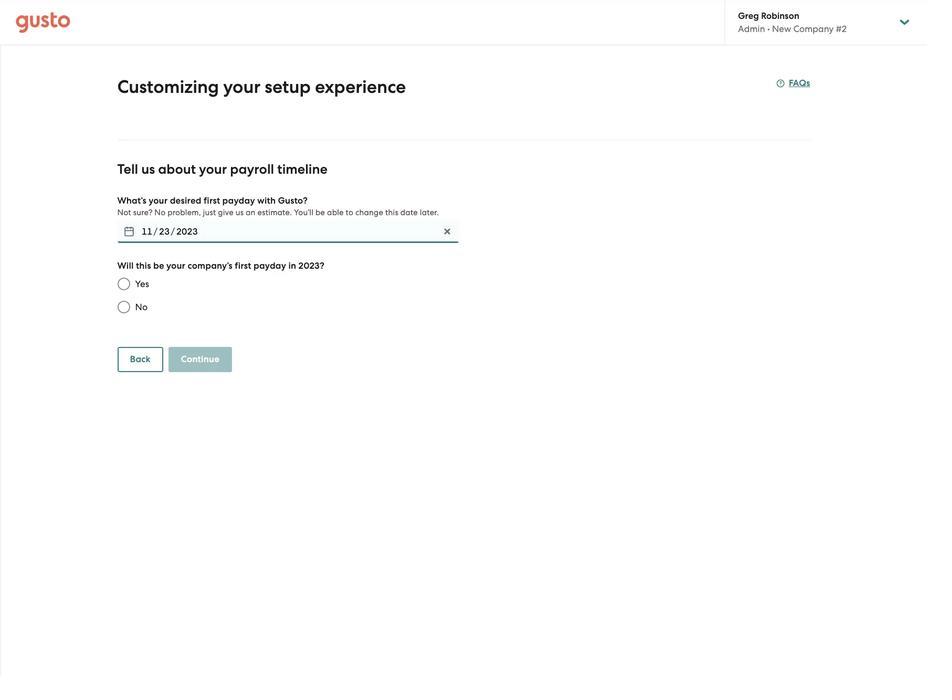 Task type: vqa. For each thing, say whether or not it's contained in the screenshot.
GREG
yes



Task type: describe. For each thing, give the bounding box(es) containing it.
sure?
[[133, 208, 152, 217]]

about
[[158, 161, 196, 177]]

your left 'setup'
[[223, 76, 260, 98]]

back
[[130, 354, 151, 365]]

0 vertical spatial us
[[141, 161, 155, 177]]

gusto?
[[278, 195, 308, 206]]

new
[[772, 24, 791, 34]]

robinson
[[761, 10, 799, 22]]

in
[[288, 260, 296, 271]]

you'll
[[294, 208, 313, 217]]

your right "about"
[[199, 161, 227, 177]]

company's
[[188, 260, 233, 271]]

desired
[[170, 195, 201, 206]]

Year (yyyy) field
[[175, 223, 199, 240]]

this inside what's your desired first payday with gusto? not sure? no problem, just give us an estimate. you'll be able to change this date later.
[[385, 208, 398, 217]]

Yes radio
[[112, 272, 135, 296]]

tell
[[117, 161, 138, 177]]

customizing your setup experience
[[117, 76, 406, 98]]

what's your desired first payday with gusto? not sure? no problem, just give us an estimate. you'll be able to change this date later.
[[117, 195, 439, 217]]

no inside what's your desired first payday with gusto? not sure? no problem, just give us an estimate. you'll be able to change this date later.
[[155, 208, 166, 217]]

#2
[[836, 24, 847, 34]]

greg
[[738, 10, 759, 22]]

change
[[355, 208, 383, 217]]

yes
[[135, 279, 149, 289]]

your inside what's your desired first payday with gusto? not sure? no problem, just give us an estimate. you'll be able to change this date later.
[[149, 195, 168, 206]]

company
[[793, 24, 834, 34]]

with
[[257, 195, 276, 206]]

problem,
[[168, 208, 201, 217]]

tell us about your payroll timeline
[[117, 161, 328, 177]]

your left company's
[[166, 260, 185, 271]]

estimate.
[[257, 208, 292, 217]]

faqs
[[789, 78, 810, 89]]

home image
[[16, 12, 70, 33]]

1 vertical spatial payday
[[254, 260, 286, 271]]

timeline
[[277, 161, 328, 177]]

1 vertical spatial no
[[135, 302, 148, 312]]

date
[[400, 208, 418, 217]]



Task type: locate. For each thing, give the bounding box(es) containing it.
payday up an at the left top
[[222, 195, 255, 206]]

be inside what's your desired first payday with gusto? not sure? no problem, just give us an estimate. you'll be able to change this date later.
[[315, 208, 325, 217]]

this left date
[[385, 208, 398, 217]]

first inside what's your desired first payday with gusto? not sure? no problem, just give us an estimate. you'll be able to change this date later.
[[204, 195, 220, 206]]

be right will
[[153, 260, 164, 271]]

/ down problem,
[[171, 226, 175, 237]]

your
[[223, 76, 260, 98], [199, 161, 227, 177], [149, 195, 168, 206], [166, 260, 185, 271]]

/
[[154, 226, 158, 237], [171, 226, 175, 237]]

greg robinson admin • new company #2
[[738, 10, 847, 34]]

1 vertical spatial this
[[136, 260, 151, 271]]

will this be your company's first payday in 2023?
[[117, 260, 324, 271]]

just
[[203, 208, 216, 217]]

this
[[385, 208, 398, 217], [136, 260, 151, 271]]

payday left in
[[254, 260, 286, 271]]

1 horizontal spatial this
[[385, 208, 398, 217]]

payday inside what's your desired first payday with gusto? not sure? no problem, just give us an estimate. you'll be able to change this date later.
[[222, 195, 255, 206]]

no right sure?
[[155, 208, 166, 217]]

no down yes
[[135, 302, 148, 312]]

what's
[[117, 195, 146, 206]]

1 vertical spatial us
[[236, 208, 244, 217]]

0 vertical spatial be
[[315, 208, 325, 217]]

this right will
[[136, 260, 151, 271]]

0 horizontal spatial us
[[141, 161, 155, 177]]

0 horizontal spatial be
[[153, 260, 164, 271]]

us left an at the left top
[[236, 208, 244, 217]]

0 horizontal spatial this
[[136, 260, 151, 271]]

1 vertical spatial be
[[153, 260, 164, 271]]

1 horizontal spatial be
[[315, 208, 325, 217]]

us
[[141, 161, 155, 177], [236, 208, 244, 217]]

back button
[[117, 347, 163, 372]]

experience
[[315, 76, 406, 98]]

not
[[117, 208, 131, 217]]

0 horizontal spatial first
[[204, 195, 220, 206]]

be left able
[[315, 208, 325, 217]]

No radio
[[112, 296, 135, 319]]

1 horizontal spatial first
[[235, 260, 251, 271]]

to
[[346, 208, 353, 217]]

first
[[204, 195, 220, 206], [235, 260, 251, 271]]

1 horizontal spatial us
[[236, 208, 244, 217]]

0 vertical spatial first
[[204, 195, 220, 206]]

first up just
[[204, 195, 220, 206]]

able
[[327, 208, 344, 217]]

faqs button
[[776, 77, 810, 90]]

1 vertical spatial first
[[235, 260, 251, 271]]

0 vertical spatial this
[[385, 208, 398, 217]]

0 horizontal spatial /
[[154, 226, 158, 237]]

give
[[218, 208, 234, 217]]

•
[[767, 24, 770, 34]]

payday
[[222, 195, 255, 206], [254, 260, 286, 271]]

be
[[315, 208, 325, 217], [153, 260, 164, 271]]

us right "tell"
[[141, 161, 155, 177]]

/ left year (yyyy) "field"
[[154, 226, 158, 237]]

0 vertical spatial no
[[155, 208, 166, 217]]

payroll
[[230, 161, 274, 177]]

customizing
[[117, 76, 219, 98]]

0 horizontal spatial no
[[135, 302, 148, 312]]

first right company's
[[235, 260, 251, 271]]

Month (mm) field
[[140, 223, 154, 240]]

an
[[246, 208, 255, 217]]

setup
[[265, 76, 311, 98]]

2 / from the left
[[171, 226, 175, 237]]

1 / from the left
[[154, 226, 158, 237]]

us inside what's your desired first payday with gusto? not sure? no problem, just give us an estimate. you'll be able to change this date later.
[[236, 208, 244, 217]]

0 vertical spatial payday
[[222, 195, 255, 206]]

1 horizontal spatial no
[[155, 208, 166, 217]]

admin
[[738, 24, 765, 34]]

your up sure?
[[149, 195, 168, 206]]

2023?
[[298, 260, 324, 271]]

1 horizontal spatial /
[[171, 226, 175, 237]]

later.
[[420, 208, 439, 217]]

will
[[117, 260, 134, 271]]

no
[[155, 208, 166, 217], [135, 302, 148, 312]]

Day (dd) field
[[158, 223, 171, 240]]



